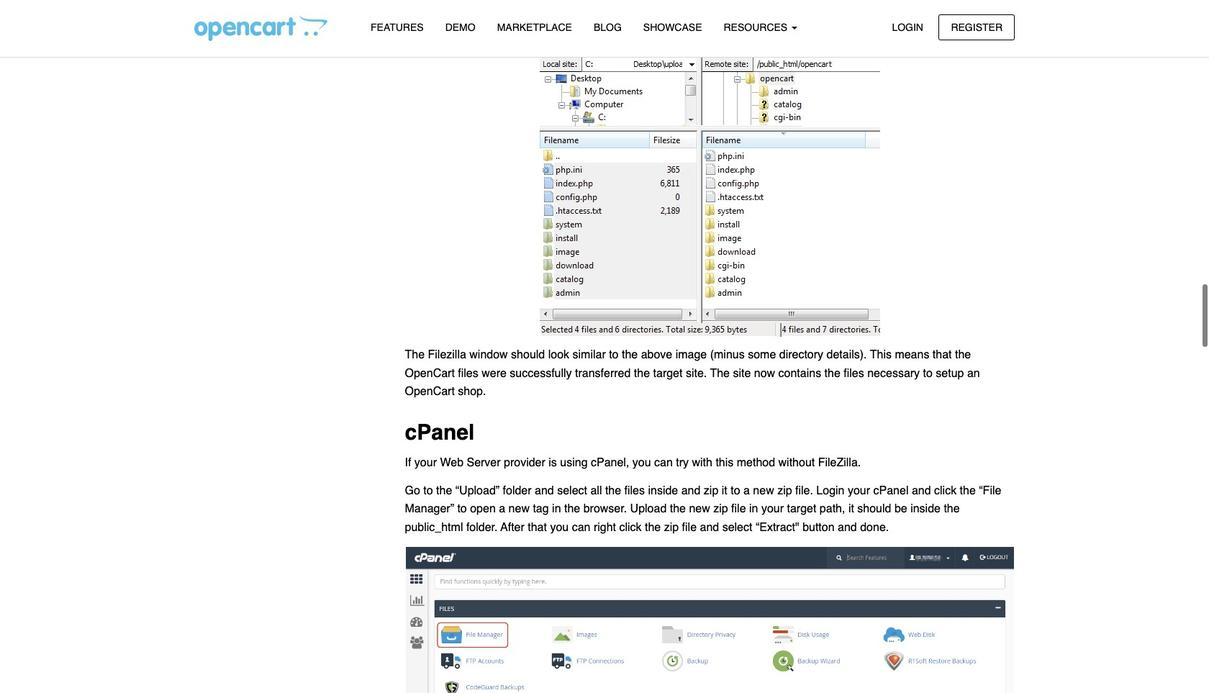 Task type: describe. For each thing, give the bounding box(es) containing it.
this
[[716, 457, 734, 470]]

after inside go to the "upload" folder and select all the files inside and zip it to a new zip file. login your cpanel and click the "file manager" to open a new tag in the browser. upload the new zip file in your target path, it should be inside the public_html folder. after that you can right click the zip file and select "extract" button and done.
[[500, 521, 524, 534]]

were
[[482, 367, 507, 380]]

file.
[[795, 484, 813, 497]]

filezilla.
[[818, 457, 861, 470]]

look
[[548, 348, 569, 361]]

0 horizontal spatial inside
[[648, 484, 678, 497]]

2 opencart from the top
[[405, 385, 455, 398]]

the up an
[[955, 348, 971, 361]]

should inside after filezilla finishes uploading the files to the location specified, you should see the same files on both the left side(computer) and on the right side (the website); as seen in the screenshot below:
[[761, 9, 795, 22]]

public_html
[[405, 521, 463, 534]]

seen
[[680, 27, 705, 40]]

(the
[[592, 27, 612, 40]]

web
[[440, 457, 463, 470]]

below:
[[799, 27, 832, 40]]

as
[[665, 27, 677, 40]]

right inside go to the "upload" folder and select all the files inside and zip it to a new zip file. login your cpanel and click the "file manager" to open a new tag in the browser. upload the new zip file in your target path, it should be inside the public_html folder. after that you can right click the zip file and select "extract" button and done.
[[594, 521, 616, 534]]

blog
[[594, 22, 622, 33]]

resources link
[[713, 15, 808, 40]]

website);
[[615, 27, 661, 40]]

and down the with
[[700, 521, 719, 534]]

filezilla file transfer-png image
[[539, 52, 881, 337]]

the down details).
[[824, 367, 840, 380]]

path,
[[820, 502, 845, 515]]

finishes
[[474, 9, 513, 22]]

login inside go to the "upload" folder and select all the files inside and zip it to a new zip file. login your cpanel and click the "file manager" to open a new tag in the browser. upload the new zip file in your target path, it should be inside the public_html folder. after that you can right click the zip file and select "extract" button and done.
[[816, 484, 845, 497]]

site.
[[686, 367, 707, 380]]

1 vertical spatial click
[[619, 521, 642, 534]]

done.
[[860, 521, 889, 534]]

can inside go to the "upload" folder and select all the files inside and zip it to a new zip file. login your cpanel and click the "file manager" to open a new tag in the browser. upload the new zip file in your target path, it should be inside the public_html folder. after that you can right click the zip file and select "extract" button and done.
[[572, 521, 590, 534]]

should inside go to the "upload" folder and select all the files inside and zip it to a new zip file. login your cpanel and click the "file manager" to open a new tag in the browser. upload the new zip file in your target path, it should be inside the public_html folder. after that you can right click the zip file and select "extract" button and done.
[[857, 502, 891, 515]]

register link
[[939, 14, 1015, 40]]

if your web server provider is using cpanel, you can try with this method without filezilla.
[[405, 457, 861, 470]]

zip down upload
[[664, 521, 679, 534]]

0 horizontal spatial new
[[508, 502, 530, 515]]

0 horizontal spatial in
[[552, 502, 561, 515]]

cpanel file manager image
[[405, 546, 1015, 693]]

provider
[[504, 457, 545, 470]]

the left left
[[935, 9, 951, 22]]

open
[[470, 502, 496, 515]]

the right tag
[[564, 502, 580, 515]]

without
[[778, 457, 815, 470]]

the up the side
[[569, 9, 585, 22]]

site
[[733, 367, 751, 380]]

"upload"
[[455, 484, 500, 497]]

you inside after filezilla finishes uploading the files to the location specified, you should see the same files on both the left side(computer) and on the right side (the website); as seen in the screenshot below:
[[739, 9, 757, 22]]

0 horizontal spatial your
[[414, 457, 437, 470]]

the left "file
[[960, 484, 976, 497]]

all
[[590, 484, 602, 497]]

and left "file
[[912, 484, 931, 497]]

see
[[798, 9, 816, 22]]

above
[[641, 348, 672, 361]]

features link
[[360, 15, 434, 40]]

window
[[469, 348, 508, 361]]

the filezilla window should look similar to the above image (minus some directory details). this means that the opencart files were successfully transferred the target site. the site now contains the files necessary to setup an opencart shop.
[[405, 348, 980, 398]]

cpanel inside go to the "upload" folder and select all the files inside and zip it to a new zip file. login your cpanel and click the "file manager" to open a new tag in the browser. upload the new zip file in your target path, it should be inside the public_html folder. after that you can right click the zip file and select "extract" button and done.
[[873, 484, 909, 497]]

location
[[644, 9, 684, 22]]

method
[[737, 457, 775, 470]]

some
[[748, 348, 776, 361]]

browser.
[[583, 502, 627, 515]]

opencart - open source shopping cart solution image
[[194, 15, 327, 41]]

"extract"
[[756, 521, 799, 534]]

shop.
[[458, 385, 486, 398]]

0 horizontal spatial the
[[405, 348, 425, 361]]

1 opencart from the top
[[405, 367, 455, 380]]

0 vertical spatial a
[[743, 484, 750, 497]]

0 vertical spatial file
[[731, 502, 746, 515]]

side
[[568, 27, 589, 40]]

now
[[754, 367, 775, 380]]

the right the see
[[820, 9, 836, 22]]

side(computer)
[[405, 27, 482, 40]]

resources
[[724, 22, 790, 33]]

both
[[910, 9, 932, 22]]

register
[[951, 21, 1002, 33]]

files inside go to the "upload" folder and select all the files inside and zip it to a new zip file. login your cpanel and click the "file manager" to open a new tag in the browser. upload the new zip file in your target path, it should be inside the public_html folder. after that you can right click the zip file and select "extract" button and done.
[[624, 484, 645, 497]]

if
[[405, 457, 411, 470]]

showcase link
[[632, 15, 713, 40]]

button
[[802, 521, 835, 534]]

similar
[[572, 348, 606, 361]]

contains
[[778, 367, 821, 380]]

transferred
[[575, 367, 631, 380]]

"file
[[979, 484, 1001, 497]]

folder.
[[466, 521, 498, 534]]

to up transferred
[[609, 348, 619, 361]]

left
[[955, 9, 970, 22]]

means
[[895, 348, 929, 361]]

features
[[371, 22, 424, 33]]



Task type: locate. For each thing, give the bounding box(es) containing it.
target down above
[[653, 367, 683, 380]]

you right "cpanel,"
[[632, 457, 651, 470]]

0 vertical spatial your
[[414, 457, 437, 470]]

1 vertical spatial login
[[816, 484, 845, 497]]

can left try
[[654, 457, 673, 470]]

details).
[[827, 348, 867, 361]]

manager"
[[405, 502, 454, 515]]

marketplace
[[497, 22, 572, 33]]

your up "extract"
[[761, 502, 784, 515]]

target
[[653, 367, 683, 380], [787, 502, 816, 515]]

1 vertical spatial the
[[710, 367, 730, 380]]

on down finishes
[[507, 27, 520, 40]]

and up tag
[[535, 484, 554, 497]]

0 horizontal spatial cpanel
[[405, 419, 474, 445]]

and
[[485, 27, 504, 40], [535, 484, 554, 497], [681, 484, 701, 497], [912, 484, 931, 497], [700, 521, 719, 534], [838, 521, 857, 534]]

1 horizontal spatial that
[[933, 348, 952, 361]]

screenshot
[[740, 27, 796, 40]]

0 vertical spatial the
[[405, 348, 425, 361]]

1 vertical spatial file
[[682, 521, 697, 534]]

and inside after filezilla finishes uploading the files to the location specified, you should see the same files on both the left side(computer) and on the right side (the website); as seen in the screenshot below:
[[485, 27, 504, 40]]

files
[[588, 9, 609, 22], [870, 9, 891, 22], [458, 367, 478, 380], [844, 367, 864, 380], [624, 484, 645, 497]]

1 horizontal spatial your
[[761, 502, 784, 515]]

your right if
[[414, 457, 437, 470]]

0 horizontal spatial on
[[507, 27, 520, 40]]

files right same
[[870, 9, 891, 22]]

0 vertical spatial on
[[894, 9, 907, 22]]

you inside go to the "upload" folder and select all the files inside and zip it to a new zip file. login your cpanel and click the "file manager" to open a new tag in the browser. upload the new zip file in your target path, it should be inside the public_html folder. after that you can right click the zip file and select "extract" button and done.
[[550, 521, 569, 534]]

0 vertical spatial click
[[934, 484, 957, 497]]

2 horizontal spatial you
[[739, 9, 757, 22]]

1 horizontal spatial after
[[500, 521, 524, 534]]

2 vertical spatial should
[[857, 502, 891, 515]]

2 horizontal spatial should
[[857, 502, 891, 515]]

1 vertical spatial can
[[572, 521, 590, 534]]

0 vertical spatial cpanel
[[405, 419, 474, 445]]

go
[[405, 484, 420, 497]]

target down file.
[[787, 502, 816, 515]]

files down details).
[[844, 367, 864, 380]]

successfully
[[510, 367, 572, 380]]

1 horizontal spatial inside
[[910, 502, 941, 515]]

1 horizontal spatial right
[[594, 521, 616, 534]]

a down method
[[743, 484, 750, 497]]

to inside after filezilla finishes uploading the files to the location specified, you should see the same files on both the left side(computer) and on the right side (the website); as seen in the screenshot below:
[[612, 9, 622, 22]]

0 horizontal spatial login
[[816, 484, 845, 497]]

1 vertical spatial should
[[511, 348, 545, 361]]

1 vertical spatial your
[[848, 484, 870, 497]]

that down tag
[[528, 521, 547, 534]]

filezilla inside after filezilla finishes uploading the files to the location specified, you should see the same files on both the left side(computer) and on the right side (the website); as seen in the screenshot below:
[[432, 9, 471, 22]]

1 horizontal spatial in
[[708, 27, 717, 40]]

1 vertical spatial you
[[632, 457, 651, 470]]

the down upload
[[645, 521, 661, 534]]

new down the with
[[689, 502, 710, 515]]

1 vertical spatial select
[[722, 521, 752, 534]]

1 vertical spatial opencart
[[405, 385, 455, 398]]

0 vertical spatial you
[[739, 9, 757, 22]]

0 vertical spatial target
[[653, 367, 683, 380]]

opencart
[[405, 367, 455, 380], [405, 385, 455, 398]]

1 vertical spatial right
[[594, 521, 616, 534]]

click
[[934, 484, 957, 497], [619, 521, 642, 534]]

after right folder.
[[500, 521, 524, 534]]

a right open
[[499, 502, 505, 515]]

and down 'path,'
[[838, 521, 857, 534]]

go to the "upload" folder and select all the files inside and zip it to a new zip file. login your cpanel and click the "file manager" to open a new tag in the browser. upload the new zip file in your target path, it should be inside the public_html folder. after that you can right click the zip file and select "extract" button and done.
[[405, 484, 1001, 534]]

try
[[676, 457, 689, 470]]

1 horizontal spatial on
[[894, 9, 907, 22]]

and down try
[[681, 484, 701, 497]]

login up 'path,'
[[816, 484, 845, 497]]

that
[[933, 348, 952, 361], [528, 521, 547, 534]]

should up done.
[[857, 502, 891, 515]]

and down finishes
[[485, 27, 504, 40]]

in
[[708, 27, 717, 40], [552, 502, 561, 515], [749, 502, 758, 515]]

your down filezilla.
[[848, 484, 870, 497]]

2 vertical spatial your
[[761, 502, 784, 515]]

2 horizontal spatial your
[[848, 484, 870, 497]]

opencart left shop.
[[405, 385, 455, 398]]

cpanel up web
[[405, 419, 474, 445]]

0 horizontal spatial it
[[722, 484, 727, 497]]

to down this
[[731, 484, 740, 497]]

inside
[[648, 484, 678, 497], [910, 502, 941, 515]]

should
[[761, 9, 795, 22], [511, 348, 545, 361], [857, 502, 891, 515]]

after inside after filezilla finishes uploading the files to the location specified, you should see the same files on both the left side(computer) and on the right side (the website); as seen in the screenshot below:
[[405, 9, 429, 22]]

0 horizontal spatial file
[[682, 521, 697, 534]]

1 vertical spatial inside
[[910, 502, 941, 515]]

1 vertical spatial cpanel
[[873, 484, 909, 497]]

select left "extract"
[[722, 521, 752, 534]]

file down try
[[682, 521, 697, 534]]

on
[[894, 9, 907, 22], [507, 27, 520, 40]]

cpanel
[[405, 419, 474, 445], [873, 484, 909, 497]]

you up resources
[[739, 9, 757, 22]]

same
[[839, 9, 867, 22]]

should up successfully
[[511, 348, 545, 361]]

new down folder
[[508, 502, 530, 515]]

to
[[612, 9, 622, 22], [609, 348, 619, 361], [923, 367, 933, 380], [423, 484, 433, 497], [731, 484, 740, 497], [457, 502, 467, 515]]

0 horizontal spatial a
[[499, 502, 505, 515]]

it down this
[[722, 484, 727, 497]]

the right be
[[944, 502, 960, 515]]

to left open
[[457, 502, 467, 515]]

0 horizontal spatial can
[[572, 521, 590, 534]]

0 vertical spatial should
[[761, 9, 795, 22]]

zip down the with
[[704, 484, 718, 497]]

1 horizontal spatial login
[[892, 21, 923, 33]]

1 horizontal spatial new
[[689, 502, 710, 515]]

that inside the filezilla window should look similar to the above image (minus some directory details). this means that the opencart files were successfully transferred the target site. the site now contains the files necessary to setup an opencart shop.
[[933, 348, 952, 361]]

target inside go to the "upload" folder and select all the files inside and zip it to a new zip file. login your cpanel and click the "file manager" to open a new tag in the browser. upload the new zip file in your target path, it should be inside the public_html folder. after that you can right click the zip file and select "extract" button and done.
[[787, 502, 816, 515]]

0 horizontal spatial after
[[405, 9, 429, 22]]

select left all on the bottom of the page
[[557, 484, 587, 497]]

1 horizontal spatial can
[[654, 457, 673, 470]]

you
[[739, 9, 757, 22], [632, 457, 651, 470], [550, 521, 569, 534]]

right
[[542, 27, 565, 40], [594, 521, 616, 534]]

0 vertical spatial right
[[542, 27, 565, 40]]

to left setup
[[923, 367, 933, 380]]

filezilla up demo at the left of page
[[432, 9, 471, 22]]

1 horizontal spatial select
[[722, 521, 752, 534]]

cpanel,
[[591, 457, 629, 470]]

0 horizontal spatial that
[[528, 521, 547, 534]]

your
[[414, 457, 437, 470], [848, 484, 870, 497], [761, 502, 784, 515]]

in down specified,
[[708, 27, 717, 40]]

server
[[467, 457, 501, 470]]

the down 'uploading'
[[523, 27, 539, 40]]

right inside after filezilla finishes uploading the files to the location specified, you should see the same files on both the left side(computer) and on the right side (the website); as seen in the screenshot below:
[[542, 27, 565, 40]]

1 vertical spatial target
[[787, 502, 816, 515]]

1 horizontal spatial file
[[731, 502, 746, 515]]

zip
[[704, 484, 718, 497], [777, 484, 792, 497], [713, 502, 728, 515], [664, 521, 679, 534]]

after up features
[[405, 9, 429, 22]]

tag
[[533, 502, 549, 515]]

0 vertical spatial select
[[557, 484, 587, 497]]

on left 'both'
[[894, 9, 907, 22]]

in up "extract"
[[749, 502, 758, 515]]

the right all on the bottom of the page
[[605, 484, 621, 497]]

2 horizontal spatial new
[[753, 484, 774, 497]]

0 horizontal spatial should
[[511, 348, 545, 361]]

demo link
[[434, 15, 486, 40]]

1 horizontal spatial a
[[743, 484, 750, 497]]

0 vertical spatial that
[[933, 348, 952, 361]]

a
[[743, 484, 750, 497], [499, 502, 505, 515]]

0 vertical spatial can
[[654, 457, 673, 470]]

the up manager"
[[436, 484, 452, 497]]

1 horizontal spatial should
[[761, 9, 795, 22]]

the right upload
[[670, 502, 686, 515]]

the down specified,
[[720, 27, 736, 40]]

click left "file
[[934, 484, 957, 497]]

can down browser.
[[572, 521, 590, 534]]

select
[[557, 484, 587, 497], [722, 521, 752, 534]]

image
[[676, 348, 707, 361]]

specified,
[[687, 9, 736, 22]]

filezilla for the
[[428, 348, 466, 361]]

to up blog
[[612, 9, 622, 22]]

the up website);
[[625, 9, 641, 22]]

1 vertical spatial after
[[500, 521, 524, 534]]

filezilla left window
[[428, 348, 466, 361]]

cpanel up be
[[873, 484, 909, 497]]

uploading
[[516, 9, 566, 22]]

1 horizontal spatial the
[[710, 367, 730, 380]]

0 vertical spatial after
[[405, 9, 429, 22]]

zip left file.
[[777, 484, 792, 497]]

showcase
[[643, 22, 702, 33]]

1 horizontal spatial target
[[787, 502, 816, 515]]

folder
[[503, 484, 532, 497]]

in right tag
[[552, 502, 561, 515]]

file down this
[[731, 502, 746, 515]]

0 horizontal spatial target
[[653, 367, 683, 380]]

click down upload
[[619, 521, 642, 534]]

file
[[731, 502, 746, 515], [682, 521, 697, 534]]

new down method
[[753, 484, 774, 497]]

that inside go to the "upload" folder and select all the files inside and zip it to a new zip file. login your cpanel and click the "file manager" to open a new tag in the browser. upload the new zip file in your target path, it should be inside the public_html folder. after that you can right click the zip file and select "extract" button and done.
[[528, 521, 547, 534]]

in inside after filezilla finishes uploading the files to the location specified, you should see the same files on both the left side(computer) and on the right side (the website); as seen in the screenshot below:
[[708, 27, 717, 40]]

0 vertical spatial opencart
[[405, 367, 455, 380]]

the down above
[[634, 367, 650, 380]]

0 horizontal spatial select
[[557, 484, 587, 497]]

1 vertical spatial a
[[499, 502, 505, 515]]

it
[[722, 484, 727, 497], [848, 502, 854, 515]]

files up shop.
[[458, 367, 478, 380]]

0 horizontal spatial right
[[542, 27, 565, 40]]

1 horizontal spatial click
[[934, 484, 957, 497]]

0 vertical spatial inside
[[648, 484, 678, 497]]

should inside the filezilla window should look similar to the above image (minus some directory details). this means that the opencart files were successfully transferred the target site. the site now contains the files necessary to setup an opencart shop.
[[511, 348, 545, 361]]

0 vertical spatial it
[[722, 484, 727, 497]]

right down browser.
[[594, 521, 616, 534]]

inside right be
[[910, 502, 941, 515]]

1 vertical spatial on
[[507, 27, 520, 40]]

1 vertical spatial that
[[528, 521, 547, 534]]

files up upload
[[624, 484, 645, 497]]

directory
[[779, 348, 823, 361]]

the
[[405, 348, 425, 361], [710, 367, 730, 380]]

target inside the filezilla window should look similar to the above image (minus some directory details). this means that the opencart files were successfully transferred the target site. the site now contains the files necessary to setup an opencart shop.
[[653, 367, 683, 380]]

be
[[894, 502, 907, 515]]

marketplace link
[[486, 15, 583, 40]]

blog link
[[583, 15, 632, 40]]

should up screenshot
[[761, 9, 795, 22]]

an
[[967, 367, 980, 380]]

filezilla inside the filezilla window should look similar to the above image (minus some directory details). this means that the opencart files were successfully transferred the target site. the site now contains the files necessary to setup an opencart shop.
[[428, 348, 466, 361]]

is
[[549, 457, 557, 470]]

(minus
[[710, 348, 745, 361]]

right down 'uploading'
[[542, 27, 565, 40]]

you down is
[[550, 521, 569, 534]]

login left left
[[892, 21, 923, 33]]

1 horizontal spatial you
[[632, 457, 651, 470]]

login link
[[880, 14, 936, 40]]

setup
[[936, 367, 964, 380]]

2 vertical spatial you
[[550, 521, 569, 534]]

1 vertical spatial it
[[848, 502, 854, 515]]

inside up upload
[[648, 484, 678, 497]]

0 vertical spatial login
[[892, 21, 923, 33]]

1 vertical spatial filezilla
[[428, 348, 466, 361]]

opencart left the were
[[405, 367, 455, 380]]

files up blog
[[588, 9, 609, 22]]

the left above
[[622, 348, 638, 361]]

demo
[[445, 22, 475, 33]]

2 horizontal spatial in
[[749, 502, 758, 515]]

the
[[569, 9, 585, 22], [625, 9, 641, 22], [820, 9, 836, 22], [935, 9, 951, 22], [523, 27, 539, 40], [720, 27, 736, 40], [622, 348, 638, 361], [955, 348, 971, 361], [634, 367, 650, 380], [824, 367, 840, 380], [436, 484, 452, 497], [605, 484, 621, 497], [960, 484, 976, 497], [564, 502, 580, 515], [670, 502, 686, 515], [944, 502, 960, 515], [645, 521, 661, 534]]

upload
[[630, 502, 667, 515]]

with
[[692, 457, 712, 470]]

new
[[753, 484, 774, 497], [508, 502, 530, 515], [689, 502, 710, 515]]

using
[[560, 457, 588, 470]]

0 horizontal spatial click
[[619, 521, 642, 534]]

0 vertical spatial filezilla
[[432, 9, 471, 22]]

1 horizontal spatial cpanel
[[873, 484, 909, 497]]

it right 'path,'
[[848, 502, 854, 515]]

after filezilla finishes uploading the files to the location specified, you should see the same files on both the left side(computer) and on the right side (the website); as seen in the screenshot below:
[[405, 9, 970, 40]]

that up setup
[[933, 348, 952, 361]]

this
[[870, 348, 892, 361]]

zip down this
[[713, 502, 728, 515]]

0 horizontal spatial you
[[550, 521, 569, 534]]

after
[[405, 9, 429, 22], [500, 521, 524, 534]]

filezilla for after
[[432, 9, 471, 22]]

1 horizontal spatial it
[[848, 502, 854, 515]]

to right go
[[423, 484, 433, 497]]

necessary
[[867, 367, 920, 380]]



Task type: vqa. For each thing, say whether or not it's contained in the screenshot.
the Register link at the top right of the page
yes



